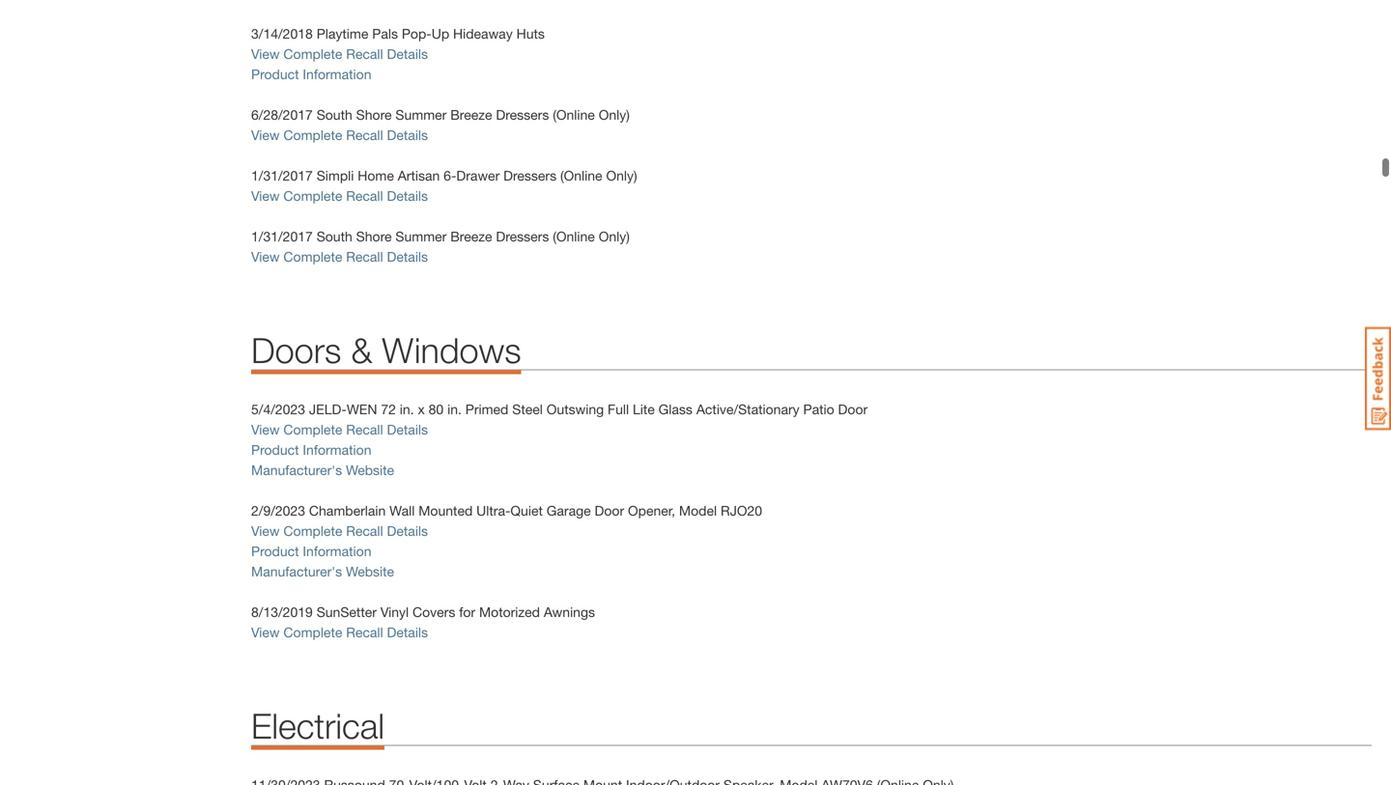 Task type: vqa. For each thing, say whether or not it's contained in the screenshot.
"Home"
yes



Task type: locate. For each thing, give the bounding box(es) containing it.
3 complete from the top
[[283, 188, 342, 204]]

information
[[303, 66, 371, 82], [303, 442, 371, 458], [303, 543, 371, 559]]

complete inside the 8/13/2019 sunsetter vinyl covers for motorized awnings view complete recall details
[[283, 625, 342, 641]]

80
[[429, 401, 444, 417]]

1 view complete recall details link from the top
[[251, 46, 432, 62]]

dressers for 1/31/2017 south shore summer breeze dressers (online only) view complete recall details
[[496, 229, 549, 245]]

1 vertical spatial manufacturer's
[[251, 564, 342, 580]]

summer down the 1/31/2017 simpli home artisan 6-drawer dressers (online only) view complete recall details
[[395, 229, 447, 245]]

shore inside the 1/31/2017 south shore summer breeze dressers (online only) view complete recall details
[[356, 229, 392, 245]]

breeze for 1/31/2017
[[450, 229, 492, 245]]

1/31/2017 for view
[[251, 168, 313, 184]]

(online for 1/31/2017 south shore summer breeze dressers (online only) view complete recall details
[[553, 229, 595, 245]]

website up chamberlain
[[346, 462, 394, 478]]

in.
[[400, 401, 414, 417], [447, 401, 462, 417]]

complete inside "5/4/2023 jeld-wen 72 in. x 80 in. primed steel outswing full lite glass active/stationary patio door view complete recall details product information manufacturer's website"
[[283, 422, 342, 438]]

3 information from the top
[[303, 543, 371, 559]]

shore for 1/31/2017
[[356, 229, 392, 245]]

0 vertical spatial manufacturer's website link
[[251, 462, 394, 478]]

electrical
[[251, 705, 385, 746]]

0 vertical spatial door
[[838, 401, 868, 417]]

view inside the 1/31/2017 simpli home artisan 6-drawer dressers (online only) view complete recall details
[[251, 188, 280, 204]]

1 vertical spatial manufacturer's website link
[[251, 564, 394, 580]]

2 vertical spatial product information link
[[251, 543, 371, 559]]

4 complete from the top
[[283, 249, 342, 265]]

2 product from the top
[[251, 442, 299, 458]]

2 manufacturer's from the top
[[251, 564, 342, 580]]

dressers down drawer
[[496, 229, 549, 245]]

playtime
[[317, 26, 368, 42]]

3 view complete recall details link from the top
[[251, 188, 428, 204]]

opener,
[[628, 503, 675, 519]]

manufacturer's website link up sunsetter
[[251, 564, 394, 580]]

product down 5/4/2023
[[251, 442, 299, 458]]

1 details from the top
[[387, 46, 428, 62]]

2 manufacturer's website link from the top
[[251, 564, 394, 580]]

dressers for 6/28/2017 south shore summer breeze dressers (online only) view complete recall details
[[496, 107, 549, 123]]

ultra-
[[476, 503, 510, 519]]

product information link down jeld-
[[251, 442, 371, 458]]

details inside the 1/31/2017 south shore summer breeze dressers (online only) view complete recall details
[[387, 249, 428, 265]]

0 vertical spatial dressers
[[496, 107, 549, 123]]

2 vertical spatial product
[[251, 543, 299, 559]]

2 recall from the top
[[346, 127, 383, 143]]

1 vertical spatial door
[[595, 503, 624, 519]]

breeze for 6/28/2017
[[450, 107, 492, 123]]

dressers inside 6/28/2017 south shore summer breeze dressers (online only) view complete recall details
[[496, 107, 549, 123]]

1 horizontal spatial door
[[838, 401, 868, 417]]

1 vertical spatial only)
[[606, 168, 637, 184]]

1 product from the top
[[251, 66, 299, 82]]

1 vertical spatial product information link
[[251, 442, 371, 458]]

complete inside the 2/9/2023 chamberlain wall mounted ultra-quiet garage door opener, model rjo20 view complete recall details product information manufacturer's website
[[283, 523, 342, 539]]

1 summer from the top
[[395, 107, 447, 123]]

shore for 6/28/2017
[[356, 107, 392, 123]]

details down the x
[[387, 422, 428, 438]]

8/13/2019 sunsetter vinyl covers for motorized awnings view complete recall details
[[251, 604, 595, 641]]

(online inside 6/28/2017 south shore summer breeze dressers (online only) view complete recall details
[[553, 107, 595, 123]]

1 vertical spatial information
[[303, 442, 371, 458]]

details down wall
[[387, 523, 428, 539]]

6 recall from the top
[[346, 523, 383, 539]]

2 vertical spatial only)
[[599, 229, 630, 245]]

dressers inside the 1/31/2017 south shore summer breeze dressers (online only) view complete recall details
[[496, 229, 549, 245]]

2 breeze from the top
[[450, 229, 492, 245]]

1 view from the top
[[251, 46, 280, 62]]

7 recall from the top
[[346, 625, 383, 641]]

(online
[[553, 107, 595, 123], [560, 168, 602, 184], [553, 229, 595, 245]]

complete inside 6/28/2017 south shore summer breeze dressers (online only) view complete recall details
[[283, 127, 342, 143]]

recall inside the 8/13/2019 sunsetter vinyl covers for motorized awnings view complete recall details
[[346, 625, 383, 641]]

1 south from the top
[[317, 107, 352, 123]]

product information link
[[251, 66, 371, 82], [251, 442, 371, 458], [251, 543, 371, 559]]

manufacturer's website link
[[251, 462, 394, 478], [251, 564, 394, 580]]

0 vertical spatial (online
[[553, 107, 595, 123]]

1 breeze from the top
[[450, 107, 492, 123]]

7 complete from the top
[[283, 625, 342, 641]]

door right patio
[[838, 401, 868, 417]]

product down 3/14/2018
[[251, 66, 299, 82]]

0 vertical spatial breeze
[[450, 107, 492, 123]]

recall
[[346, 46, 383, 62], [346, 127, 383, 143], [346, 188, 383, 204], [346, 249, 383, 265], [346, 422, 383, 438], [346, 523, 383, 539], [346, 625, 383, 641]]

0 vertical spatial product information link
[[251, 66, 371, 82]]

dressers up drawer
[[496, 107, 549, 123]]

0 vertical spatial only)
[[599, 107, 630, 123]]

in. right 80
[[447, 401, 462, 417]]

summer inside the 1/31/2017 south shore summer breeze dressers (online only) view complete recall details
[[395, 229, 447, 245]]

1 manufacturer's from the top
[[251, 462, 342, 478]]

7 details from the top
[[387, 625, 428, 641]]

view inside "5/4/2023 jeld-wen 72 in. x 80 in. primed steel outswing full lite glass active/stationary patio door view complete recall details product information manufacturer's website"
[[251, 422, 280, 438]]

1 vertical spatial south
[[317, 229, 352, 245]]

manufacturer's
[[251, 462, 342, 478], [251, 564, 342, 580]]

2 vertical spatial dressers
[[496, 229, 549, 245]]

2 information from the top
[[303, 442, 371, 458]]

5 complete from the top
[[283, 422, 342, 438]]

manufacturer's up 2/9/2023
[[251, 462, 342, 478]]

home
[[358, 168, 394, 184]]

pop-
[[402, 26, 432, 42]]

in. left the x
[[400, 401, 414, 417]]

complete
[[283, 46, 342, 62], [283, 127, 342, 143], [283, 188, 342, 204], [283, 249, 342, 265], [283, 422, 342, 438], [283, 523, 342, 539], [283, 625, 342, 641]]

(online inside the 1/31/2017 south shore summer breeze dressers (online only) view complete recall details
[[553, 229, 595, 245]]

south
[[317, 107, 352, 123], [317, 229, 352, 245]]

4 view from the top
[[251, 249, 280, 265]]

2 vertical spatial (online
[[553, 229, 595, 245]]

0 horizontal spatial door
[[595, 503, 624, 519]]

1 vertical spatial dressers
[[503, 168, 557, 184]]

1 product information link from the top
[[251, 66, 371, 82]]

7 view from the top
[[251, 625, 280, 641]]

&
[[351, 330, 372, 371]]

manufacturer's website link up chamberlain
[[251, 462, 394, 478]]

3 product information link from the top
[[251, 543, 371, 559]]

1 vertical spatial 1/31/2017
[[251, 229, 313, 245]]

summer inside 6/28/2017 south shore summer breeze dressers (online only) view complete recall details
[[395, 107, 447, 123]]

1/31/2017 for complete
[[251, 229, 313, 245]]

5/4/2023
[[251, 401, 305, 417]]

product down 2/9/2023
[[251, 543, 299, 559]]

5 recall from the top
[[346, 422, 383, 438]]

door
[[838, 401, 868, 417], [595, 503, 624, 519]]

3 view from the top
[[251, 188, 280, 204]]

product information link for 3/14/2018 playtime pals pop-up hideaway huts
[[251, 66, 371, 82]]

feedback link image
[[1365, 327, 1391, 431]]

door right 'garage'
[[595, 503, 624, 519]]

information down chamberlain
[[303, 543, 371, 559]]

details
[[387, 46, 428, 62], [387, 127, 428, 143], [387, 188, 428, 204], [387, 249, 428, 265], [387, 422, 428, 438], [387, 523, 428, 539], [387, 625, 428, 641]]

(online for 6/28/2017 south shore summer breeze dressers (online only) view complete recall details
[[553, 107, 595, 123]]

lite
[[633, 401, 655, 417]]

2 product information link from the top
[[251, 442, 371, 458]]

3 recall from the top
[[346, 188, 383, 204]]

details down the 1/31/2017 simpli home artisan 6-drawer dressers (online only) view complete recall details
[[387, 249, 428, 265]]

door inside "5/4/2023 jeld-wen 72 in. x 80 in. primed steel outswing full lite glass active/stationary patio door view complete recall details product information manufacturer's website"
[[838, 401, 868, 417]]

1 recall from the top
[[346, 46, 383, 62]]

information inside 3/14/2018 playtime pals pop-up hideaway huts view complete recall details product information
[[303, 66, 371, 82]]

only) for 6/28/2017 south shore summer breeze dressers (online only) view complete recall details
[[599, 107, 630, 123]]

0 vertical spatial summer
[[395, 107, 447, 123]]

south inside 6/28/2017 south shore summer breeze dressers (online only) view complete recall details
[[317, 107, 352, 123]]

information down jeld-
[[303, 442, 371, 458]]

1 vertical spatial product
[[251, 442, 299, 458]]

0 vertical spatial 1/31/2017
[[251, 168, 313, 184]]

1 complete from the top
[[283, 46, 342, 62]]

only) inside the 1/31/2017 south shore summer breeze dressers (online only) view complete recall details
[[599, 229, 630, 245]]

0 vertical spatial shore
[[356, 107, 392, 123]]

1 shore from the top
[[356, 107, 392, 123]]

2 complete from the top
[[283, 127, 342, 143]]

6 details from the top
[[387, 523, 428, 539]]

only) inside 6/28/2017 south shore summer breeze dressers (online only) view complete recall details
[[599, 107, 630, 123]]

2 1/31/2017 from the top
[[251, 229, 313, 245]]

5/4/2023 jeld-wen 72 in. x 80 in. primed steel outswing full lite glass active/stationary patio door view complete recall details product information manufacturer's website
[[251, 401, 868, 478]]

(online inside the 1/31/2017 simpli home artisan 6-drawer dressers (online only) view complete recall details
[[560, 168, 602, 184]]

product information link down 2/9/2023
[[251, 543, 371, 559]]

1 vertical spatial breeze
[[450, 229, 492, 245]]

6 complete from the top
[[283, 523, 342, 539]]

2 vertical spatial information
[[303, 543, 371, 559]]

1/31/2017 inside the 1/31/2017 south shore summer breeze dressers (online only) view complete recall details
[[251, 229, 313, 245]]

2 website from the top
[[346, 564, 394, 580]]

south for 6/28/2017
[[317, 107, 352, 123]]

1/31/2017
[[251, 168, 313, 184], [251, 229, 313, 245]]

6 view from the top
[[251, 523, 280, 539]]

1 vertical spatial summer
[[395, 229, 447, 245]]

breeze
[[450, 107, 492, 123], [450, 229, 492, 245]]

only) for 1/31/2017 south shore summer breeze dressers (online only) view complete recall details
[[599, 229, 630, 245]]

1 vertical spatial website
[[346, 564, 394, 580]]

1 1/31/2017 from the top
[[251, 168, 313, 184]]

shore down home
[[356, 229, 392, 245]]

full
[[608, 401, 629, 417]]

breeze down the 1/31/2017 simpli home artisan 6-drawer dressers (online only) view complete recall details
[[450, 229, 492, 245]]

recall inside the 1/31/2017 south shore summer breeze dressers (online only) view complete recall details
[[346, 249, 383, 265]]

breeze inside the 1/31/2017 south shore summer breeze dressers (online only) view complete recall details
[[450, 229, 492, 245]]

2 south from the top
[[317, 229, 352, 245]]

manufacturer's inside the 2/9/2023 chamberlain wall mounted ultra-quiet garage door opener, model rjo20 view complete recall details product information manufacturer's website
[[251, 564, 342, 580]]

information inside the 2/9/2023 chamberlain wall mounted ultra-quiet garage door opener, model rjo20 view complete recall details product information manufacturer's website
[[303, 543, 371, 559]]

5 details from the top
[[387, 422, 428, 438]]

wall
[[389, 503, 415, 519]]

breeze inside 6/28/2017 south shore summer breeze dressers (online only) view complete recall details
[[450, 107, 492, 123]]

3 details from the top
[[387, 188, 428, 204]]

x
[[418, 401, 425, 417]]

details down 'pop-'
[[387, 46, 428, 62]]

active/stationary
[[696, 401, 800, 417]]

1 information from the top
[[303, 66, 371, 82]]

summer up artisan
[[395, 107, 447, 123]]

view
[[251, 46, 280, 62], [251, 127, 280, 143], [251, 188, 280, 204], [251, 249, 280, 265], [251, 422, 280, 438], [251, 523, 280, 539], [251, 625, 280, 641]]

0 vertical spatial website
[[346, 462, 394, 478]]

only)
[[599, 107, 630, 123], [606, 168, 637, 184], [599, 229, 630, 245]]

motorized
[[479, 604, 540, 620]]

2 details from the top
[[387, 127, 428, 143]]

product inside 3/14/2018 playtime pals pop-up hideaway huts view complete recall details product information
[[251, 66, 299, 82]]

quiet
[[510, 503, 543, 519]]

0 horizontal spatial in.
[[400, 401, 414, 417]]

complete inside 3/14/2018 playtime pals pop-up hideaway huts view complete recall details product information
[[283, 46, 342, 62]]

1 horizontal spatial in.
[[447, 401, 462, 417]]

website
[[346, 462, 394, 478], [346, 564, 394, 580]]

shore up home
[[356, 107, 392, 123]]

shore
[[356, 107, 392, 123], [356, 229, 392, 245]]

view complete recall details link
[[251, 46, 432, 62], [251, 127, 428, 143], [251, 188, 428, 204], [251, 249, 428, 265], [251, 422, 428, 438], [251, 523, 428, 539], [251, 625, 428, 641]]

product information link up 6/28/2017
[[251, 66, 371, 82]]

1 vertical spatial (online
[[560, 168, 602, 184]]

0 vertical spatial information
[[303, 66, 371, 82]]

summer
[[395, 107, 447, 123], [395, 229, 447, 245]]

1/31/2017 inside the 1/31/2017 simpli home artisan 6-drawer dressers (online only) view complete recall details
[[251, 168, 313, 184]]

breeze up drawer
[[450, 107, 492, 123]]

manufacturer's up 8/13/2019
[[251, 564, 342, 580]]

sunsetter
[[317, 604, 377, 620]]

details down artisan
[[387, 188, 428, 204]]

view inside 3/14/2018 playtime pals pop-up hideaway huts view complete recall details product information
[[251, 46, 280, 62]]

primed
[[465, 401, 508, 417]]

south down simpli
[[317, 229, 352, 245]]

shore inside 6/28/2017 south shore summer breeze dressers (online only) view complete recall details
[[356, 107, 392, 123]]

0 vertical spatial product
[[251, 66, 299, 82]]

awnings
[[544, 604, 595, 620]]

details inside 3/14/2018 playtime pals pop-up hideaway huts view complete recall details product information
[[387, 46, 428, 62]]

2 summer from the top
[[395, 229, 447, 245]]

dressers right drawer
[[503, 168, 557, 184]]

south inside the 1/31/2017 south shore summer breeze dressers (online only) view complete recall details
[[317, 229, 352, 245]]

complete inside the 1/31/2017 simpli home artisan 6-drawer dressers (online only) view complete recall details
[[283, 188, 342, 204]]

0 vertical spatial manufacturer's
[[251, 462, 342, 478]]

south for 1/31/2017
[[317, 229, 352, 245]]

mounted
[[419, 503, 473, 519]]

2/9/2023
[[251, 503, 305, 519]]

information down playtime
[[303, 66, 371, 82]]

0 vertical spatial south
[[317, 107, 352, 123]]

recall inside "5/4/2023 jeld-wen 72 in. x 80 in. primed steel outswing full lite glass active/stationary patio door view complete recall details product information manufacturer's website"
[[346, 422, 383, 438]]

details down 'vinyl'
[[387, 625, 428, 641]]

1 website from the top
[[346, 462, 394, 478]]

3 product from the top
[[251, 543, 299, 559]]

product
[[251, 66, 299, 82], [251, 442, 299, 458], [251, 543, 299, 559]]

2 view from the top
[[251, 127, 280, 143]]

4 details from the top
[[387, 249, 428, 265]]

5 view from the top
[[251, 422, 280, 438]]

details up artisan
[[387, 127, 428, 143]]

south right 6/28/2017
[[317, 107, 352, 123]]

website up sunsetter
[[346, 564, 394, 580]]

2/9/2023 chamberlain wall mounted ultra-quiet garage door opener, model rjo20 view complete recall details product information manufacturer's website
[[251, 503, 762, 580]]

2 shore from the top
[[356, 229, 392, 245]]

1 vertical spatial shore
[[356, 229, 392, 245]]

4 recall from the top
[[346, 249, 383, 265]]

dressers
[[496, 107, 549, 123], [503, 168, 557, 184], [496, 229, 549, 245]]



Task type: describe. For each thing, give the bounding box(es) containing it.
manufacturer's inside "5/4/2023 jeld-wen 72 in. x 80 in. primed steel outswing full lite glass active/stationary patio door view complete recall details product information manufacturer's website"
[[251, 462, 342, 478]]

information inside "5/4/2023 jeld-wen 72 in. x 80 in. primed steel outswing full lite glass active/stationary patio door view complete recall details product information manufacturer's website"
[[303, 442, 371, 458]]

4 view complete recall details link from the top
[[251, 249, 428, 265]]

details inside the 8/13/2019 sunsetter vinyl covers for motorized awnings view complete recall details
[[387, 625, 428, 641]]

2 in. from the left
[[447, 401, 462, 417]]

details inside "5/4/2023 jeld-wen 72 in. x 80 in. primed steel outswing full lite glass active/stationary patio door view complete recall details product information manufacturer's website"
[[387, 422, 428, 438]]

outswing
[[547, 401, 604, 417]]

recall inside 6/28/2017 south shore summer breeze dressers (online only) view complete recall details
[[346, 127, 383, 143]]

covers
[[413, 604, 455, 620]]

simpli
[[317, 168, 354, 184]]

6/28/2017
[[251, 107, 313, 123]]

72
[[381, 401, 396, 417]]

for
[[459, 604, 475, 620]]

1 manufacturer's website link from the top
[[251, 462, 394, 478]]

2 view complete recall details link from the top
[[251, 127, 428, 143]]

1 in. from the left
[[400, 401, 414, 417]]

6/28/2017 south shore summer breeze dressers (online only) view complete recall details
[[251, 107, 633, 143]]

product information link for 5/4/2023 jeld-wen 72 in. x 80 in. primed steel outswing full lite glass active/stationary patio door
[[251, 442, 371, 458]]

windows
[[382, 330, 521, 371]]

hideaway
[[453, 26, 513, 42]]

view inside 6/28/2017 south shore summer breeze dressers (online only) view complete recall details
[[251, 127, 280, 143]]

dressers inside the 1/31/2017 simpli home artisan 6-drawer dressers (online only) view complete recall details
[[503, 168, 557, 184]]

doors & windows
[[251, 330, 521, 371]]

details inside 6/28/2017 south shore summer breeze dressers (online only) view complete recall details
[[387, 127, 428, 143]]

6-
[[444, 168, 456, 184]]

summer for 6/28/2017
[[395, 107, 447, 123]]

artisan
[[398, 168, 440, 184]]

garage
[[547, 503, 591, 519]]

wen
[[347, 401, 377, 417]]

1/31/2017 simpli home artisan 6-drawer dressers (online only) view complete recall details
[[251, 168, 641, 204]]

patio
[[803, 401, 834, 417]]

website inside the 2/9/2023 chamberlain wall mounted ultra-quiet garage door opener, model rjo20 view complete recall details product information manufacturer's website
[[346, 564, 394, 580]]

7 view complete recall details link from the top
[[251, 625, 428, 641]]

model
[[679, 503, 717, 519]]

website inside "5/4/2023 jeld-wen 72 in. x 80 in. primed steel outswing full lite glass active/stationary patio door view complete recall details product information manufacturer's website"
[[346, 462, 394, 478]]

5 view complete recall details link from the top
[[251, 422, 428, 438]]

product inside the 2/9/2023 chamberlain wall mounted ultra-quiet garage door opener, model rjo20 view complete recall details product information manufacturer's website
[[251, 543, 299, 559]]

1/31/2017 south shore summer breeze dressers (online only) view complete recall details
[[251, 229, 633, 265]]

huts
[[516, 26, 545, 42]]

recall inside the 1/31/2017 simpli home artisan 6-drawer dressers (online only) view complete recall details
[[346, 188, 383, 204]]

details inside the 1/31/2017 simpli home artisan 6-drawer dressers (online only) view complete recall details
[[387, 188, 428, 204]]

view inside the 2/9/2023 chamberlain wall mounted ultra-quiet garage door opener, model rjo20 view complete recall details product information manufacturer's website
[[251, 523, 280, 539]]

summer for 1/31/2017
[[395, 229, 447, 245]]

doors
[[251, 330, 341, 371]]

up
[[432, 26, 449, 42]]

steel
[[512, 401, 543, 417]]

3/14/2018 playtime pals pop-up hideaway huts view complete recall details product information
[[251, 26, 548, 82]]

details inside the 2/9/2023 chamberlain wall mounted ultra-quiet garage door opener, model rjo20 view complete recall details product information manufacturer's website
[[387, 523, 428, 539]]

glass
[[659, 401, 693, 417]]

6 view complete recall details link from the top
[[251, 523, 428, 539]]

8/13/2019
[[251, 604, 313, 620]]

chamberlain
[[309, 503, 386, 519]]

door inside the 2/9/2023 chamberlain wall mounted ultra-quiet garage door opener, model rjo20 view complete recall details product information manufacturer's website
[[595, 503, 624, 519]]

pals
[[372, 26, 398, 42]]

3/14/2018
[[251, 26, 313, 42]]

view inside the 1/31/2017 south shore summer breeze dressers (online only) view complete recall details
[[251, 249, 280, 265]]

recall inside the 2/9/2023 chamberlain wall mounted ultra-quiet garage door opener, model rjo20 view complete recall details product information manufacturer's website
[[346, 523, 383, 539]]

drawer
[[456, 168, 500, 184]]

complete inside the 1/31/2017 south shore summer breeze dressers (online only) view complete recall details
[[283, 249, 342, 265]]

vinyl
[[380, 604, 409, 620]]

rjo20
[[721, 503, 762, 519]]

jeld-
[[309, 401, 347, 417]]

recall inside 3/14/2018 playtime pals pop-up hideaway huts view complete recall details product information
[[346, 46, 383, 62]]

product inside "5/4/2023 jeld-wen 72 in. x 80 in. primed steel outswing full lite glass active/stationary patio door view complete recall details product information manufacturer's website"
[[251, 442, 299, 458]]

only) inside the 1/31/2017 simpli home artisan 6-drawer dressers (online only) view complete recall details
[[606, 168, 637, 184]]

view inside the 8/13/2019 sunsetter vinyl covers for motorized awnings view complete recall details
[[251, 625, 280, 641]]



